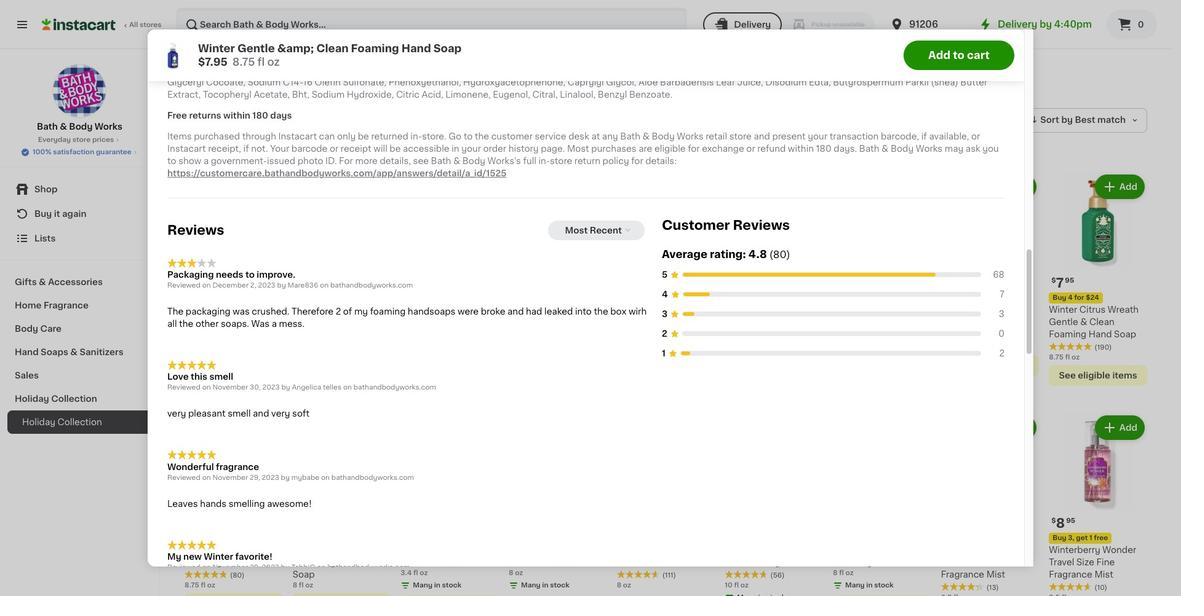 Task type: locate. For each thing, give the bounding box(es) containing it.
see down 0.8 oz
[[195, 371, 211, 380]]

0 horizontal spatial a
[[204, 157, 209, 165]]

1 wonder from the left
[[887, 547, 921, 555]]

your left order
[[462, 144, 481, 153]]

ice for single
[[671, 534, 684, 543]]

winterberry wonder fine fragrance mist 8 fl oz
[[833, 547, 921, 577]]

in- up accessible
[[411, 132, 422, 141]]

add
[[929, 50, 951, 60], [255, 183, 273, 191], [363, 183, 381, 191], [471, 183, 489, 191], [1012, 183, 1030, 191], [1120, 183, 1138, 191], [1012, 424, 1030, 432], [1120, 424, 1138, 432]]

within down 'present'
[[788, 144, 814, 153]]

store
[[730, 132, 752, 141], [72, 137, 91, 143], [550, 157, 572, 165]]

many in stock for 8 oz
[[521, 583, 570, 590]]

winterberry inside winterberry ice cleansing gel hand soap 8 fl oz
[[293, 547, 344, 555]]

buy for winter cleansing gel hand soap
[[837, 295, 851, 301]]

days
[[270, 111, 292, 120]]

by left mybabe
[[281, 475, 290, 482]]

1 horizontal spatial (5)
[[663, 320, 672, 327]]

8.75 down new
[[185, 583, 199, 590]]

3- up wash
[[776, 547, 785, 555]]

see eligible items button up very pleasant smell and very soft
[[185, 365, 283, 386]]

0 horizontal spatial citrus
[[756, 306, 782, 314]]

1 vertical spatial the
[[594, 308, 608, 316]]

reviewed inside wonderful fragrance reviewed on november 29, 2023 by mybabe on bathandbodyworks.com
[[167, 475, 201, 482]]

candle inside woodlands 3-wick candle 14.5 oz
[[941, 318, 972, 327]]

november inside love this smell reviewed on november 30, 2023 by angelica telles on bathandbodyworks.com
[[213, 385, 248, 392]]

2 fine from the left
[[989, 559, 1007, 568]]

1 horizontal spatial disodium
[[766, 78, 807, 87]]

winterberry down 3,
[[1049, 547, 1101, 555]]

1 horizontal spatial refill
[[401, 330, 423, 339]]

ice inside winterberry ice cleansing gel hand soap 8 fl oz
[[346, 547, 360, 555]]

4 up winter citrus wreath cleansing gel hand soap
[[744, 295, 749, 301]]

mybabe
[[291, 475, 320, 482]]

foaming inside winter citrus wreath gentle & clean foaming hand soap
[[1049, 330, 1087, 339]]

wreath
[[784, 306, 815, 314], [1108, 306, 1139, 314]]

wick down 68
[[1001, 306, 1022, 314]]

$24 inside buy 4 for $24 winter gentle & clean foaming hand soap
[[221, 536, 235, 542]]

0 horizontal spatial if
[[243, 144, 249, 153]]

gifts & accessories
[[15, 278, 103, 287]]

see down 14.5
[[951, 362, 968, 370]]

buy 4 for $24 for cleansing
[[729, 295, 775, 301]]

$ inside $ 7
[[403, 277, 408, 284]]

love
[[167, 373, 189, 382]]

& inside gifts & accessories link
[[39, 278, 46, 287]]

or up id.
[[330, 144, 339, 153]]

delivery by 4:40pm link
[[979, 17, 1092, 32]]

0 vertical spatial smell
[[210, 373, 233, 382]]

clean down effective
[[316, 44, 349, 54]]

mist inside winterberry wonder fine fragrance mist 8 fl oz
[[899, 559, 918, 568]]

eau),
[[224, 66, 245, 74]]

oz inside woodlands 3-wick candle 14.5 oz
[[957, 330, 965, 336]]

8.75 fl oz for winter citrus wreath gentle & clean foaming hand soap
[[1049, 354, 1080, 361]]

you inside the items purchased through instacart can only be returned in-store. go to the customer service desk at any bath & body works retail store and present your transaction barcode, if available, or instacart receipt, if not. your barcode or receipt will be accessible in your order history page. most purchases are eligible for exchange or refund within 180 days. bath & body works may ask you to show a government-issued photo id. for more details, see bath & body works's full in-store return policy for details: https://customercare.bathandbodyworks.com/app/answers/detail/a_id/1525
[[983, 144, 999, 153]]

2 reviewed from the top
[[167, 385, 201, 392]]

2 down "$ 26 95"
[[960, 295, 965, 301]]

bath down transaction
[[860, 144, 880, 153]]

clean inside winter gentle &amp; clean foaming hand soap $7.95 8.75 fl oz
[[316, 44, 349, 54]]

reviewed inside packaging needs to improve. reviewed on december 2, 2023 by mare836 on bathandbodyworks.com
[[167, 282, 201, 289]]

0 horizontal spatial ice
[[238, 306, 251, 314]]

0 vertical spatial most
[[567, 144, 589, 153]]

mist
[[899, 559, 918, 568], [987, 571, 1006, 580], [1095, 571, 1114, 580]]

$ 26 95
[[944, 277, 976, 290]]

within
[[223, 111, 250, 120], [788, 144, 814, 153]]

1 vertical spatial 1
[[1090, 536, 1093, 542]]

travel inside winter candy apple travel size fine fragrance mist
[[941, 559, 967, 568]]

95 for winterberry wonder travel size fine fragrance mist
[[1067, 518, 1076, 525]]

accessible
[[403, 144, 450, 153]]

winterberry inside winterberry ice signature single wick candle
[[617, 534, 668, 543]]

travel inside winterberry wonder travel size fine fragrance mist
[[1049, 559, 1075, 568]]

bath
[[37, 122, 58, 131], [620, 132, 641, 141], [860, 144, 880, 153], [431, 157, 451, 165]]

1 for woodlands 3-in-1 hair, face & body wash
[[797, 547, 800, 555]]

many in stock for 8 fl oz
[[846, 583, 894, 590]]

0 horizontal spatial $ 7 95
[[187, 277, 210, 290]]

0
[[1138, 20, 1144, 29], [999, 330, 1005, 338]]

180 left days
[[253, 111, 268, 120]]

again
[[62, 210, 87, 218]]

2 inside product group
[[960, 295, 965, 301]]

are left just
[[272, 24, 286, 32]]

by down improve.
[[277, 282, 286, 289]]

items for 7
[[248, 371, 273, 380]]

most
[[567, 144, 589, 153], [565, 226, 588, 235]]

2 horizontal spatial see eligible items button
[[1049, 365, 1148, 386]]

0 vertical spatial foaming
[[351, 44, 399, 54]]

2 vertical spatial works
[[916, 144, 943, 153]]

eligible inside product group
[[970, 362, 1003, 370]]

0 vertical spatial are
[[272, 24, 286, 32]]

bathandbodyworks.com inside love this smell reviewed on november 30, 2023 by angelica telles on bathandbodyworks.com
[[354, 385, 436, 392]]

3 down 68
[[999, 310, 1005, 319]]

1 vertical spatial gentle
[[1049, 318, 1079, 327]]

items inside product group
[[1005, 362, 1030, 370]]

holiday collection link down hand soaps & sanitizers link
[[7, 388, 152, 411]]

2 citrus from the left
[[1080, 306, 1106, 314]]

wonder inside winterberry wonder travel size fine fragrance mist
[[1103, 547, 1137, 555]]

travel down 3,
[[1049, 559, 1075, 568]]

8.75 down winter citrus wreath gentle & clean foaming hand soap
[[1049, 354, 1064, 361]]

winter inside the winter cleansing gel hand soap
[[833, 306, 862, 314]]

gentle inside buy 4 for $24 winter gentle & clean foaming hand soap
[[215, 547, 244, 555]]

2 wreath from the left
[[1108, 306, 1139, 314]]

0 horizontal spatial soaps
[[244, 24, 270, 32]]

woodlands up wirh
[[617, 293, 666, 302]]

https://customercare.bathandbodyworks.com/app/answers/detail/a_id/1525 link
[[167, 169, 507, 178]]

by inside my new winter favorite! reviewed on november 29, 2023 by tabbig on bathandbodyworks.com
[[281, 565, 290, 572]]

holiday collection link down sales link
[[7, 411, 152, 434]]

2 horizontal spatial see
[[1059, 371, 1076, 380]]

1 horizontal spatial wonder
[[1103, 547, 1137, 555]]

soaps left when
[[431, 24, 457, 32]]

see eligible items down woodlands 3-wick candle 14.5 oz
[[951, 362, 1030, 370]]

1 horizontal spatial fine
[[989, 559, 1007, 568]]

buy it again link
[[7, 202, 152, 226]]

3- for wick
[[992, 306, 1001, 314]]

8.75 up cocoate,
[[232, 57, 255, 67]]

15
[[300, 277, 314, 290]]

body left foaming
[[344, 306, 366, 314]]

1 vertical spatial instacart
[[167, 144, 206, 153]]

soaps right hand
[[244, 24, 270, 32]]

within down tocopheryl
[[223, 111, 250, 120]]

0 horizontal spatial $ 8 95
[[728, 277, 751, 290]]

14.5
[[941, 330, 956, 336]]

wreath up (86)
[[784, 306, 815, 314]]

1 $ 7 95 from the left
[[187, 277, 210, 290]]

2023 inside wonderful fragrance reviewed on november 29, 2023 by mybabe on bathandbodyworks.com
[[262, 475, 279, 482]]

1 horizontal spatial gel
[[770, 318, 785, 327]]

1 horizontal spatial citrus
[[1080, 306, 1106, 314]]

1 vertical spatial gel
[[770, 318, 785, 327]]

returned
[[371, 132, 408, 141]]

$7.95
[[198, 57, 228, 67]]

soap inside buy 4 for $24 winter gentle & clean foaming hand soap
[[250, 559, 272, 568]]

$ 15 95
[[295, 277, 324, 290]]

$ 8 95 for winterberry wonder travel size fine fragrance mist
[[1052, 518, 1076, 531]]

packaging needs to improve. reviewed on december 2, 2023 by mare836 on bathandbodyworks.com
[[167, 271, 413, 289]]

1 horizontal spatial see
[[951, 362, 968, 370]]

2 size from the left
[[1077, 559, 1095, 568]]

see eligible items for buy 4 for $24
[[1059, 371, 1138, 380]]

disodium up acetate,
[[248, 66, 289, 74]]

1 horizontal spatial or
[[747, 144, 756, 153]]

2,
[[250, 282, 256, 289]]

3 reviewed from the top
[[167, 475, 201, 482]]

soap inside winter citrus wreath cleansing gel hand soap
[[725, 330, 747, 339]]

fine
[[833, 559, 852, 568], [989, 559, 1007, 568], [1097, 559, 1115, 568]]

winter for winter cleansing gel hand soap
[[833, 306, 862, 314]]

bath & body works link
[[37, 64, 122, 133]]

see eligible items inside product group
[[951, 362, 1030, 370]]

wonder
[[887, 547, 921, 555], [1103, 547, 1137, 555]]

parkii
[[906, 78, 929, 87]]

bathandbodyworks.com inside my new winter favorite! reviewed on november 29, 2023 by tabbig on bathandbodyworks.com
[[328, 565, 410, 572]]

0 horizontal spatial size
[[969, 559, 987, 568]]

95 inside "$ 26 95"
[[967, 277, 976, 284]]

refill down other
[[185, 330, 206, 339]]

most inside button
[[565, 226, 588, 235]]

$ 8 95 up 3,
[[1052, 518, 1076, 531]]

1 horizontal spatial your
[[808, 132, 828, 141]]

fl inside winterberry ice cleansing gel hand soap 8 fl oz
[[299, 583, 304, 590]]

foaming inside buy 4 for $24 winter gentle & clean foaming hand soap
[[185, 559, 222, 568]]

by left "angelica"
[[281, 385, 290, 392]]

soap
[[434, 44, 462, 54], [859, 318, 881, 327], [725, 330, 747, 339], [1115, 330, 1137, 339], [250, 559, 272, 568], [293, 571, 315, 580]]

buy for winterberry wonder travel size fine fragrance mist
[[1053, 536, 1067, 542]]

customer
[[491, 132, 533, 141]]

barbadensis
[[660, 78, 714, 87]]

0 horizontal spatial refill
[[185, 330, 206, 339]]

2 horizontal spatial clean
[[1090, 318, 1115, 327]]

product group containing 15
[[293, 172, 391, 374]]

0 horizontal spatial store
[[72, 137, 91, 143]]

1 horizontal spatial 8 oz
[[617, 583, 631, 590]]

2 peg- from the left
[[951, 66, 972, 74]]

2 left of
[[336, 308, 341, 316]]

wreath inside winter citrus wreath cleansing gel hand soap
[[784, 306, 815, 314]]

gentle inside winter gentle &amp; clean foaming hand soap $7.95 8.75 fl oz
[[237, 44, 275, 54]]

0 horizontal spatial travel
[[941, 559, 967, 568]]

8 oz
[[509, 571, 523, 577], [617, 583, 631, 590]]

or left 'refund'
[[747, 144, 756, 153]]

4
[[662, 290, 668, 299], [852, 295, 857, 301], [744, 295, 749, 301], [1068, 295, 1073, 301], [204, 536, 208, 542]]

smell right the this
[[210, 373, 233, 382]]

buy 4 for $24 up the winter cleansing gel hand soap
[[837, 295, 883, 301]]

3 right wirh
[[662, 310, 668, 319]]

$24 for gel
[[762, 295, 775, 301]]

winter inside buy 4 for $24 winter gentle & clean foaming hand soap
[[185, 547, 213, 555]]

1 vertical spatial disodium
[[766, 78, 807, 87]]

1 holiday collection link from the top
[[7, 388, 152, 411]]

0 vertical spatial if
[[922, 132, 927, 141]]

None search field
[[176, 7, 688, 42]]

november left 30,
[[213, 385, 248, 392]]

buy up the winter cleansing gel hand soap
[[837, 295, 851, 301]]

see down winter citrus wreath gentle & clean foaming hand soap
[[1059, 371, 1076, 380]]

0 horizontal spatial and
[[253, 410, 269, 419]]

winter inside winter citrus wreath cleansing gel hand soap
[[725, 306, 753, 314]]

winter inside winter citrus wreath gentle & clean foaming hand soap
[[1049, 306, 1078, 314]]

acetate,
[[254, 90, 290, 99]]

0 horizontal spatial cleansing
[[293, 559, 336, 568]]

add inside button
[[929, 50, 951, 60]]

by inside wonderful fragrance reviewed on november 29, 2023 by mybabe on bathandbodyworks.com
[[281, 475, 290, 482]]

the left "box" at the right bottom of page
[[594, 308, 608, 316]]

present
[[773, 132, 806, 141]]

many in stock for 3.4 fl oz
[[413, 583, 462, 590]]

$24 up winter citrus wreath gentle & clean foaming hand soap
[[1086, 295, 1100, 301]]

see eligible items down (190)
[[1059, 371, 1138, 380]]

for down 'hands'
[[210, 536, 220, 542]]

go
[[449, 132, 462, 141]]

0 vertical spatial you
[[485, 24, 501, 32]]

woodlands up spray
[[293, 306, 341, 314]]

extract,
[[167, 90, 201, 99]]

& inside woodlands 3-in-1 hair, face & body wash
[[748, 559, 755, 568]]

2 november from the top
[[213, 475, 248, 482]]

1 horizontal spatial are
[[639, 144, 653, 153]]

everyday store prices
[[38, 137, 114, 143]]

0 horizontal spatial see
[[195, 371, 211, 380]]

4 down 'hands'
[[204, 536, 208, 542]]

7 inside water (aqua, eau), disodium laureth sulfosuccinate, cocamidopropyl hydroxysultaine, peg-40 hydrogenated castor oil, propanediol, sodium cocoyl glycinate, fragrance (parfum), peg-7 glyceryl cocoate, sodium c14-16 olefin sulfonate, phenoxyethanol, hydroxyacetophenone, caprylyl glycol, aloe barbadensis leaf juice, disodium edta, butyrospermum parkii (shea) butter extract, tocopheryl acetate, bht, sodium hydroxide, citric acid, limonene, eugenol, citral, linalool, benzyl benzoate.
[[972, 66, 977, 74]]

2023 down favorite!
[[262, 565, 279, 572]]

8.75 for winter gentle & clean foaming hand soap
[[185, 583, 199, 590]]

sulfonate,
[[343, 78, 387, 87]]

winter for winter candy apple travel size fine fragrance mist
[[941, 547, 970, 555]]

are up details:
[[639, 144, 653, 153]]

not.
[[251, 144, 268, 153]]

(106)
[[879, 332, 896, 339]]

1 buy 4 for $24 from the left
[[837, 295, 883, 301]]

citrus for 7
[[1080, 306, 1106, 314]]

1 horizontal spatial be
[[390, 144, 401, 153]]

2 wonder from the left
[[1103, 547, 1137, 555]]

many
[[846, 354, 865, 361], [521, 583, 541, 590], [846, 583, 865, 590], [413, 583, 433, 590]]

1 down "sanitizer" at the bottom of the page
[[662, 349, 666, 358]]

home fragrance
[[15, 302, 89, 310]]

anti-
[[371, 24, 391, 32]]

winterberry inside winterberry wonder fine fragrance mist 8 fl oz
[[833, 547, 885, 555]]

customer reviews
[[662, 219, 790, 232]]

0 vertical spatial a
[[204, 157, 209, 165]]

0 vertical spatial wick
[[1001, 306, 1022, 314]]

and inside the items purchased through instacart can only be returned in-store. go to the customer service desk at any bath & body works retail store and present your transaction barcode, if available, or instacart receipt, if not. your barcode or receipt will be accessible in your order history page. most purchases are eligible for exchange or refund within 180 days. bath & body works may ask you to show a government-issued photo id. for more details, see bath & body works's full in-store return policy for details: https://customercare.bathandbodyworks.com/app/answers/detail/a_id/1525
[[754, 132, 770, 141]]

0 horizontal spatial are
[[272, 24, 286, 32]]

buy up new
[[188, 536, 202, 542]]

1 size from the left
[[969, 559, 987, 568]]

smell inside love this smell reviewed on november 30, 2023 by angelica telles on bathandbodyworks.com
[[210, 373, 233, 382]]

the packaging was crushed. therefore 2 of my foaming handsoaps were broke and had leaked into the box wirh all the other soaps. was a mess.
[[167, 308, 647, 329]]

oz inside winterberry ice cleansing gel hand soap 8 fl oz
[[305, 583, 313, 590]]

love this smell reviewed on november 30, 2023 by angelica telles on bathandbodyworks.com
[[167, 373, 436, 392]]

ice for fragrance
[[238, 306, 251, 314]]

body inside 'woodlands body spray'
[[344, 306, 366, 314]]

hands
[[200, 500, 227, 509]]

1 november from the top
[[213, 385, 248, 392]]

as left anti-
[[359, 24, 369, 32]]

eligible
[[655, 144, 686, 153], [970, 362, 1003, 370], [214, 371, 246, 380], [1078, 371, 1111, 380]]

2 soaps from the left
[[431, 24, 457, 32]]

citrus inside winter citrus wreath cleansing gel hand soap
[[756, 306, 782, 314]]

1 29, from the top
[[250, 475, 260, 482]]

1 vertical spatial smell
[[228, 410, 251, 419]]

95
[[201, 277, 210, 284], [850, 277, 860, 284], [315, 277, 324, 284], [742, 277, 751, 284], [967, 277, 976, 284], [1065, 277, 1075, 284], [1067, 518, 1076, 525]]

citrus inside winter citrus wreath gentle & clean foaming hand soap
[[1080, 306, 1106, 314]]

1 horizontal spatial reviews
[[733, 219, 790, 232]]

bathandbodyworks.com for reviewed
[[354, 385, 436, 392]]

broke
[[481, 308, 506, 316]]

1 horizontal spatial you
[[983, 144, 999, 153]]

1 vertical spatial if
[[243, 144, 249, 153]]

delivery up propanediol,
[[734, 20, 771, 29]]

winter inside my new winter favorite! reviewed on november 29, 2023 by tabbig on bathandbodyworks.com
[[204, 553, 233, 562]]

and down 30,
[[253, 410, 269, 419]]

1 fine from the left
[[833, 559, 852, 568]]

3- down 68
[[992, 306, 1001, 314]]

8.75 fl oz
[[1049, 354, 1080, 361], [185, 583, 215, 590]]

fragrance inside 'winterberry ice wallflowers fragrance refill'
[[236, 318, 280, 327]]

1 wreath from the left
[[784, 306, 815, 314]]

8
[[840, 277, 849, 290], [732, 277, 741, 290], [725, 354, 730, 361], [1056, 518, 1065, 531], [509, 571, 514, 577], [833, 571, 838, 577], [293, 583, 297, 590], [617, 583, 622, 590]]

winterberry up other
[[185, 306, 236, 314]]

sodium down the olefin
[[312, 90, 345, 99]]

woodlands down buy 2 for $40
[[941, 306, 990, 314]]

0 horizontal spatial gel
[[338, 559, 353, 568]]

(80) right 4.8
[[770, 250, 791, 259]]

1 soaps from the left
[[244, 24, 270, 32]]

in for 8 oz
[[542, 583, 549, 590]]

many in stock down (116)
[[521, 583, 570, 590]]

all stores
[[129, 22, 162, 28]]

in- inside woodlands 3-in-1 hair, face & body wash
[[785, 547, 797, 555]]

95 right 26 at the top of the page
[[967, 277, 976, 284]]

3 november from the top
[[213, 565, 248, 572]]

8.75 for winter citrus wreath gentle & clean foaming hand soap
[[1049, 354, 1064, 361]]

fl inside winterberry wonder fine fragrance mist 8 fl oz
[[839, 571, 844, 577]]

2 vertical spatial holiday
[[22, 418, 55, 427]]

free
[[1094, 536, 1109, 542]]

purchases
[[592, 144, 637, 153]]

1 horizontal spatial within
[[788, 144, 814, 153]]

home
[[15, 302, 42, 310]]

1 vertical spatial 3-
[[776, 547, 785, 555]]

glycinate,
[[817, 66, 861, 74]]

2 vertical spatial ice
[[346, 547, 360, 555]]

buy for winter citrus wreath cleansing gel hand soap
[[729, 295, 743, 301]]

mare836
[[288, 282, 318, 289]]

1 horizontal spatial $ 8 95
[[836, 277, 860, 290]]

retail
[[706, 132, 727, 141]]

reviews up 4.8
[[733, 219, 790, 232]]

1 horizontal spatial and
[[508, 308, 524, 316]]

winter for winter gentle &amp; clean foaming hand soap $7.95 8.75 fl oz
[[198, 44, 235, 54]]

works left retail
[[677, 132, 704, 141]]

oz
[[267, 57, 280, 67], [957, 330, 965, 336], [198, 354, 206, 361], [738, 354, 746, 361], [1072, 354, 1080, 361], [515, 571, 523, 577], [846, 571, 854, 577], [420, 571, 428, 577], [207, 583, 215, 590], [305, 583, 313, 590], [623, 583, 631, 590], [741, 583, 749, 590]]

winterberry for travel
[[1049, 547, 1101, 555]]

woodlands for woodlands 3-wick candle 14.5 oz
[[941, 306, 990, 314]]

many in stock down 3.4 fl oz
[[413, 583, 462, 590]]

3 buy 4 for $24 from the left
[[1053, 295, 1100, 301]]

2 vertical spatial in-
[[785, 547, 797, 555]]

fragrance
[[216, 463, 259, 472]]

4.8
[[749, 250, 767, 259]]

2 travel from the left
[[1049, 559, 1075, 568]]

your
[[270, 144, 289, 153]]

buy 4 for $24 up winter citrus wreath cleansing gel hand soap
[[729, 295, 775, 301]]

gel inside the winter cleansing gel hand soap
[[909, 306, 924, 314]]

most down 'desk'
[[567, 144, 589, 153]]

4 for winter citrus wreath cleansing gel hand soap
[[744, 295, 749, 301]]

2 buy 4 for $24 from the left
[[729, 295, 775, 301]]

0 horizontal spatial very
[[167, 410, 186, 419]]

delivery left 4:40pm
[[998, 20, 1038, 29]]

1 horizontal spatial clean
[[316, 44, 349, 54]]

1 vertical spatial (80)
[[230, 573, 245, 580]]

1 horizontal spatial 0
[[1138, 20, 1144, 29]]

2 horizontal spatial gel
[[909, 306, 924, 314]]

see eligible items button down (190)
[[1049, 365, 1148, 386]]

disodium down cocoyl
[[766, 78, 807, 87]]

fine down candy
[[989, 559, 1007, 568]]

stock for 8 oz
[[550, 583, 570, 590]]

or up ask
[[972, 132, 981, 141]]

1 vertical spatial a
[[272, 320, 277, 329]]

by left tabbig
[[281, 565, 290, 572]]

2 horizontal spatial sodium
[[749, 66, 782, 74]]

wreath up (190)
[[1108, 306, 1139, 314]]

2 29, from the top
[[250, 565, 260, 572]]

1 horizontal spatial wick
[[1001, 306, 1022, 314]]

bht,
[[292, 90, 310, 99]]

to
[[953, 50, 965, 60], [464, 132, 473, 141], [167, 157, 176, 165], [245, 271, 255, 279]]

2 $ 7 95 from the left
[[1052, 277, 1075, 290]]

buy 4 for $24 for hand
[[837, 295, 883, 301]]

7 up butter on the top right of page
[[972, 66, 977, 74]]

$24 down 'leaves hands smelling awesome!'
[[221, 536, 235, 542]]

1 horizontal spatial mist
[[987, 571, 1006, 580]]

1 horizontal spatial $ 7 95
[[1052, 277, 1075, 290]]

product group
[[185, 172, 283, 386], [293, 172, 391, 374], [401, 172, 499, 386], [509, 172, 607, 374], [617, 172, 715, 338], [725, 172, 823, 401], [833, 172, 931, 389], [941, 172, 1040, 376], [1049, 172, 1148, 386], [185, 413, 283, 597], [293, 413, 391, 597], [941, 413, 1040, 597], [1049, 413, 1148, 597]]

winter wallflowers fragrance refill button
[[509, 172, 607, 351]]

1 reviewed from the top
[[167, 282, 201, 289]]

0 horizontal spatial 180
[[253, 111, 268, 120]]

$24 for &
[[1086, 295, 1100, 301]]

smell for this
[[210, 373, 233, 382]]

product group containing woodlands pocketbac hand sanitizer
[[617, 172, 715, 338]]

size down get
[[1077, 559, 1095, 568]]

0 horizontal spatial (80)
[[230, 573, 245, 580]]

0 vertical spatial 1
[[662, 349, 666, 358]]

95 for winter citrus wreath gentle & clean foaming hand soap
[[1065, 277, 1075, 284]]

3,
[[1068, 536, 1075, 542]]

0 horizontal spatial wick
[[689, 547, 710, 555]]

1 travel from the left
[[941, 559, 967, 568]]

$40
[[978, 295, 992, 301]]

delivery inside button
[[734, 20, 771, 29]]

1 horizontal spatial cleansing
[[725, 318, 768, 327]]

10 fl oz
[[725, 583, 749, 590]]

ice inside 'winterberry ice wallflowers fragrance refill'
[[238, 306, 251, 314]]

1 horizontal spatial buy 4 for $24
[[837, 295, 883, 301]]

0 horizontal spatial within
[[223, 111, 250, 120]]

4 reviewed from the top
[[167, 565, 201, 572]]

winter inside the winter pear forest wallflowers fragrance refill
[[401, 306, 429, 314]]

sodium up juice,
[[749, 66, 782, 74]]

transaction
[[830, 132, 879, 141]]

0 horizontal spatial clean
[[256, 547, 281, 555]]

95 up winter citrus wreath gentle & clean foaming hand soap
[[1065, 277, 1075, 284]]

reviewed inside my new winter favorite! reviewed on november 29, 2023 by tabbig on bathandbodyworks.com
[[167, 565, 201, 572]]

soft
[[292, 410, 310, 419]]

2 as from the left
[[359, 24, 369, 32]]

1 horizontal spatial 8.75 fl oz
[[1049, 354, 1080, 361]]

product group containing winterberry ice cleansing gel hand soap
[[293, 413, 391, 597]]

1 horizontal spatial delivery
[[998, 20, 1038, 29]]

my
[[354, 308, 368, 316]]

for
[[339, 157, 353, 165]]

the right all
[[179, 320, 193, 329]]

buy for woodlands 3-wick candle
[[945, 295, 959, 301]]

foaming
[[351, 44, 399, 54], [1049, 330, 1087, 339], [185, 559, 222, 568]]

pocketbac
[[668, 293, 715, 302]]

candle down signature
[[617, 559, 648, 568]]

$ inside "$ 15 95"
[[295, 277, 300, 284]]

fragrance inside winterberry wonder fine fragrance mist 8 fl oz
[[854, 559, 897, 568]]

cocamidopropyl
[[395, 66, 468, 74]]

1 horizontal spatial see eligible items
[[951, 362, 1030, 370]]

fl inside winter gentle &amp; clean foaming hand soap $7.95 8.75 fl oz
[[258, 57, 265, 67]]

wick inside winterberry ice signature single wick candle
[[689, 547, 710, 555]]

3- for in-
[[776, 547, 785, 555]]

1 horizontal spatial 8.75
[[232, 57, 255, 67]]

2 horizontal spatial fine
[[1097, 559, 1115, 568]]

2 horizontal spatial and
[[754, 132, 770, 141]]

fine down free
[[1097, 559, 1115, 568]]

95 for woodlands 3-wick candle
[[967, 277, 976, 284]]

service type group
[[704, 12, 875, 37]]

$9.95 element
[[941, 517, 1040, 533]]

1 citrus from the left
[[756, 306, 782, 314]]

2 vertical spatial foaming
[[185, 559, 222, 568]]

3 fine from the left
[[1097, 559, 1115, 568]]

winterberry right hair,
[[833, 547, 885, 555]]

0 horizontal spatial 8.75
[[185, 583, 199, 590]]

hand inside the winter cleansing gel hand soap
[[833, 318, 856, 327]]

0 horizontal spatial 3-
[[776, 547, 785, 555]]

winterberry up signature
[[617, 534, 668, 543]]

buy down 26 at the top of the page
[[945, 295, 959, 301]]

2 vertical spatial gel
[[338, 559, 353, 568]]

29, down fragrance
[[250, 475, 260, 482]]

0 vertical spatial gel
[[909, 306, 924, 314]]

0 vertical spatial 8 oz
[[509, 571, 523, 577]]

see eligible items button for 7
[[185, 365, 283, 386]]

2 horizontal spatial in-
[[785, 547, 797, 555]]

instacart up barcode at the left
[[278, 132, 317, 141]]

see eligible items button for buy 2 for $40
[[941, 355, 1040, 376]]

on
[[202, 282, 211, 289], [320, 282, 329, 289], [202, 385, 211, 392], [343, 385, 352, 392], [202, 475, 211, 482], [321, 475, 330, 482], [202, 565, 211, 572], [317, 565, 326, 572]]

gel inside winterberry ice cleansing gel hand soap 8 fl oz
[[338, 559, 353, 568]]

0 vertical spatial your
[[808, 132, 828, 141]]

winter inside winter gentle &amp; clean foaming hand soap $7.95 8.75 fl oz
[[198, 44, 235, 54]]

0 horizontal spatial be
[[358, 132, 369, 141]]



Task type: vqa. For each thing, say whether or not it's contained in the screenshot.
bottom Collection
yes



Task type: describe. For each thing, give the bounding box(es) containing it.
1 horizontal spatial sodium
[[312, 90, 345, 99]]

tocopheryl
[[203, 90, 252, 99]]

body down home
[[15, 325, 38, 334]]

home fragrance link
[[7, 294, 152, 318]]

improve.
[[257, 271, 295, 279]]

delivery by 4:40pm
[[998, 20, 1092, 29]]

hand inside buy 4 for $24 winter gentle & clean foaming hand soap
[[224, 559, 248, 568]]

(10)
[[1095, 585, 1108, 592]]

0 horizontal spatial sodium
[[248, 78, 281, 87]]

body down order
[[463, 157, 486, 165]]

1 vertical spatial 8 oz
[[617, 583, 631, 590]]

lists
[[34, 234, 56, 243]]

(190)
[[1095, 344, 1112, 351]]

7 right $40
[[1000, 290, 1005, 299]]

winter for winter citrus wreath cleansing gel hand soap
[[725, 306, 753, 314]]

hand inside winterberry ice cleansing gel hand soap 8 fl oz
[[355, 559, 378, 568]]

•
[[167, 24, 171, 32]]

refill inside winter wallflowers fragrance refill
[[554, 318, 576, 327]]

free
[[167, 111, 187, 120]]

refill inside 'winterberry ice wallflowers fragrance refill'
[[185, 330, 206, 339]]

product group containing winter wallflowers fragrance refill
[[509, 172, 607, 374]]

for inside buy 4 for $24 winter gentle & clean foaming hand soap
[[210, 536, 220, 542]]

mist inside winter candy apple travel size fine fragrance mist
[[987, 571, 1006, 580]]

winterberry for cleansing
[[293, 547, 344, 555]]

wash
[[782, 559, 806, 568]]

wallflowers inside 'winterberry ice wallflowers fragrance refill'
[[185, 318, 234, 327]]

linalool,
[[560, 90, 596, 99]]

2023 inside my new winter favorite! reviewed on november 29, 2023 by tabbig on bathandbodyworks.com
[[262, 565, 279, 572]]

2 horizontal spatial or
[[972, 132, 981, 141]]

are inside the items purchased through instacart can only be returned in-store. go to the customer service desk at any bath & body works retail store and present your transaction barcode, if available, or instacart receipt, if not. your barcode or receipt will be accessible in your order history page. most purchases are eligible for exchange or refund within 180 days. bath & body works may ask you to show a government-issued photo id. for more details, see bath & body works's full in-store return policy for details: https://customercare.bathandbodyworks.com/app/answers/detail/a_id/1525
[[639, 144, 653, 153]]

body up everyday store prices link
[[69, 122, 93, 131]]

delivery for delivery
[[734, 20, 771, 29]]

gifts & accessories link
[[7, 271, 152, 294]]

add to cart
[[929, 50, 990, 60]]

95 for winter cleansing gel hand soap
[[850, 277, 860, 284]]

reviewed inside love this smell reviewed on november 30, 2023 by angelica telles on bathandbodyworks.com
[[167, 385, 201, 392]]

woodlands for woodlands body spray
[[293, 306, 341, 314]]

0 horizontal spatial disodium
[[248, 66, 289, 74]]

wallflowers inside the winter pear forest wallflowers fragrance refill
[[401, 318, 450, 327]]

0 vertical spatial holiday collection
[[185, 65, 360, 82]]

was
[[251, 320, 270, 329]]

items
[[167, 132, 192, 141]]

1 peg- from the left
[[545, 66, 566, 74]]

hand soaps & sanitizers link
[[7, 341, 152, 364]]

soap inside winterberry ice cleansing gel hand soap 8 fl oz
[[293, 571, 315, 580]]

woodlands for woodlands 3-in-1 hair, face & body wash
[[725, 547, 774, 555]]

eugenol,
[[493, 90, 530, 99]]

(86)
[[771, 344, 785, 351]]

size inside winterberry wonder travel size fine fragrance mist
[[1077, 559, 1095, 568]]

see for 7
[[195, 371, 211, 380]]

soap inside winter gentle &amp; clean foaming hand soap $7.95 8.75 fl oz
[[434, 44, 462, 54]]

8.75 fl oz for winter gentle & clean foaming hand soap
[[185, 583, 215, 590]]

mist inside winterberry wonder travel size fine fragrance mist
[[1095, 571, 1114, 580]]

stock for 3.4 fl oz
[[442, 583, 462, 590]]

exchange
[[702, 144, 744, 153]]

fragrance inside winter wallflowers fragrance refill
[[509, 318, 552, 327]]

4 for winter citrus wreath gentle & clean foaming hand soap
[[1068, 295, 1073, 301]]

4:40pm
[[1055, 20, 1092, 29]]

&amp;
[[277, 44, 314, 54]]

0 vertical spatial be
[[358, 132, 369, 141]]

by inside delivery by 4:40pm link
[[1040, 20, 1052, 29]]

2 horizontal spatial the
[[594, 308, 608, 316]]

page.
[[541, 144, 565, 153]]

clean inside buy 4 for $24 winter gentle & clean foaming hand soap
[[256, 547, 281, 555]]

2 horizontal spatial store
[[730, 132, 752, 141]]

2023 inside love this smell reviewed on november 30, 2023 by angelica telles on bathandbodyworks.com
[[262, 385, 280, 392]]

2 vertical spatial collection
[[58, 418, 102, 427]]

for up winter citrus wreath gentle & clean foaming hand soap
[[1075, 295, 1085, 301]]

soaps.
[[221, 320, 249, 329]]

sales
[[15, 372, 39, 380]]

the
[[167, 308, 184, 316]]

2 down woodlands 3-wick candle 14.5 oz
[[1000, 349, 1005, 358]]

winter for winter pear forest wallflowers fragrance refill
[[401, 306, 429, 314]]

eligible for 7
[[214, 371, 246, 380]]

delivery for delivery by 4:40pm
[[998, 20, 1038, 29]]

citral,
[[533, 90, 558, 99]]

winter for winter wallflowers fragrance refill
[[509, 306, 537, 314]]

0 horizontal spatial 0
[[999, 330, 1005, 338]]

180 inside the items purchased through instacart can only be returned in-store. go to the customer service desk at any bath & body works retail store and present your transaction barcode, if available, or instacart receipt, if not. your barcode or receipt will be accessible in your order history page. most purchases are eligible for exchange or refund within 180 days. bath & body works may ask you to show a government-issued photo id. for more details, see bath & body works's full in-store return policy for details: https://customercare.bathandbodyworks.com/app/answers/detail/a_id/1525
[[816, 144, 832, 153]]

4 up "sanitizer" at the bottom of the page
[[662, 290, 668, 299]]

buy 4 for $24 for gentle
[[1053, 295, 1100, 301]]

$ 7 95 for buy
[[1052, 277, 1075, 290]]

product group containing winter gentle & clean foaming hand soap
[[185, 413, 283, 597]]

0 inside button
[[1138, 20, 1144, 29]]

$ 8 95 for winter citrus wreath cleansing gel hand soap
[[728, 277, 751, 290]]

will
[[374, 144, 388, 153]]

a inside the packaging was crushed. therefore 2 of my foaming handsoaps were broke and had leaked into the box wirh all the other soaps. was a mess.
[[272, 320, 277, 329]]

2 holiday collection link from the top
[[7, 411, 152, 434]]

mess.
[[279, 320, 305, 329]]

satisfaction
[[53, 149, 94, 156]]

details:
[[646, 157, 677, 165]]

within inside the items purchased through instacart can only be returned in-store. go to the customer service desk at any bath & body works retail store and present your transaction barcode, if available, or instacart receipt, if not. your barcode or receipt will be accessible in your order history page. most purchases are eligible for exchange or refund within 180 days. bath & body works may ask you to show a government-issued photo id. for more details, see bath & body works's full in-store return policy for details: https://customercare.bathandbodyworks.com/app/answers/detail/a_id/1525
[[788, 144, 814, 153]]

benzoate.
[[629, 90, 673, 99]]

2 3 from the left
[[999, 310, 1005, 319]]

wash
[[503, 24, 526, 32]]

soap inside the winter cleansing gel hand soap
[[859, 318, 881, 327]]

gentle inside winter citrus wreath gentle & clean foaming hand soap
[[1049, 318, 1079, 327]]

items for buy 2 for $40
[[1005, 362, 1030, 370]]

most recent
[[565, 226, 622, 235]]

oz inside winter gentle &amp; clean foaming hand soap $7.95 8.75 fl oz
[[267, 57, 280, 67]]

29, inside my new winter favorite! reviewed on november 29, 2023 by tabbig on bathandbodyworks.com
[[250, 565, 260, 572]]

0 horizontal spatial or
[[330, 144, 339, 153]]

0 horizontal spatial 1
[[662, 349, 666, 358]]

foaming inside winter gentle &amp; clean foaming hand soap $7.95 8.75 fl oz
[[351, 44, 399, 54]]

for left the 20
[[528, 24, 540, 32]]

a inside the items purchased through instacart can only be returned in-store. go to the customer service desk at any bath & body works retail store and present your transaction barcode, if available, or instacart receipt, if not. your barcode or receipt will be accessible in your order history page. most purchases are eligible for exchange or refund within 180 days. bath & body works may ask you to show a government-issued photo id. for more details, see bath & body works's full in-store return policy for details: https://customercare.bathandbodyworks.com/app/answers/detail/a_id/1525
[[204, 157, 209, 165]]

smell for pleasant
[[228, 410, 251, 419]]

1 horizontal spatial store
[[550, 157, 572, 165]]

wick inside woodlands 3-wick candle 14.5 oz
[[1001, 306, 1022, 314]]

show
[[179, 157, 201, 165]]

free returns within 180 days
[[167, 111, 292, 120]]

eligible for buy 2 for $40
[[970, 362, 1003, 370]]

body up details:
[[652, 132, 675, 141]]

$ 7 95 for winterberry
[[187, 277, 210, 290]]

95 for winter citrus wreath cleansing gel hand soap
[[742, 277, 751, 284]]

(116)
[[554, 561, 570, 568]]

winterberry for fine
[[833, 547, 885, 555]]

average
[[662, 250, 708, 259]]

for up the winter cleansing gel hand soap
[[859, 295, 868, 301]]

hydrogenated
[[580, 66, 643, 74]]

buy left it
[[34, 210, 52, 218]]

1 vertical spatial (5)
[[446, 561, 456, 568]]

1 for buy 3, get 1 free
[[1090, 536, 1093, 542]]

most inside the items purchased through instacart can only be returned in-store. go to the customer service desk at any bath & body works retail store and present your transaction barcode, if available, or instacart receipt, if not. your barcode or receipt will be accessible in your order history page. most purchases are eligible for exchange or refund within 180 days. bath & body works may ask you to show a government-issued photo id. for more details, see bath & body works's full in-store return policy for details: https://customercare.bathandbodyworks.com/app/answers/detail/a_id/1525
[[567, 144, 589, 153]]

any
[[602, 132, 618, 141]]

instacart logo image
[[42, 17, 116, 32]]

by inside love this smell reviewed on november 30, 2023 by angelica telles on bathandbodyworks.com
[[281, 385, 290, 392]]

product group containing 26
[[941, 172, 1040, 376]]

cleansing inside winter citrus wreath cleansing gel hand soap
[[725, 318, 768, 327]]

0.8
[[185, 354, 196, 361]]

history
[[509, 144, 539, 153]]

product group containing add
[[941, 413, 1040, 597]]

& inside hand soaps & sanitizers link
[[70, 348, 78, 357]]

& inside winter citrus wreath gentle & clean foaming hand soap
[[1081, 318, 1088, 327]]

1 vertical spatial holiday
[[15, 395, 49, 404]]

2 vertical spatial the
[[179, 320, 193, 329]]

fragrance inside the winter pear forest wallflowers fragrance refill
[[453, 318, 496, 327]]

everyday
[[38, 137, 71, 143]]

2 vertical spatial holiday collection
[[22, 418, 102, 427]]

barcode,
[[881, 132, 919, 141]]

see eligible items button for buy 4 for $24
[[1049, 365, 1148, 386]]

for left $40
[[966, 295, 976, 301]]

hand inside winter citrus wreath cleansing gel hand soap
[[787, 318, 811, 327]]

get
[[1077, 536, 1088, 542]]

1 vertical spatial your
[[462, 144, 481, 153]]

95 left needs
[[201, 277, 210, 284]]

water (aqua, eau), disodium laureth sulfosuccinate, cocamidopropyl hydroxysultaine, peg-40 hydrogenated castor oil, propanediol, sodium cocoyl glycinate, fragrance (parfum), peg-7 glyceryl cocoate, sodium c14-16 olefin sulfonate, phenoxyethanol, hydroxyacetophenone, caprylyl glycol, aloe barbadensis leaf juice, disodium edta, butyrospermum parkii (shea) butter extract, tocopheryl acetate, bht, sodium hydroxide, citric acid, limonene, eugenol, citral, linalool, benzyl benzoate.
[[167, 66, 988, 99]]

7 up handsoaps
[[408, 277, 416, 290]]

policy
[[603, 157, 629, 165]]

buy for winter citrus wreath gentle & clean foaming hand soap
[[1053, 295, 1067, 301]]

butyrospermum
[[833, 78, 904, 87]]

0 vertical spatial within
[[223, 111, 250, 120]]

new
[[183, 553, 202, 562]]

to left show
[[167, 157, 176, 165]]

telles
[[323, 385, 342, 392]]

pear
[[431, 306, 451, 314]]

fragrance inside water (aqua, eau), disodium laureth sulfosuccinate, cocamidopropyl hydroxysultaine, peg-40 hydrogenated castor oil, propanediol, sodium cocoyl glycinate, fragrance (parfum), peg-7 glyceryl cocoate, sodium c14-16 olefin sulfonate, phenoxyethanol, hydroxyacetophenone, caprylyl glycol, aloe barbadensis leaf juice, disodium edta, butyrospermum parkii (shea) butter extract, tocopheryl acetate, bht, sodium hydroxide, citric acid, limonene, eugenol, citral, linalool, benzyl benzoate.
[[864, 66, 907, 74]]

1 horizontal spatial works
[[677, 132, 704, 141]]

95 inside "$ 15 95"
[[315, 277, 324, 284]]

8 inside winterberry ice cleansing gel hand soap 8 fl oz
[[293, 583, 297, 590]]

other
[[196, 320, 219, 329]]

to inside button
[[953, 50, 965, 60]]

sanitizers
[[80, 348, 124, 357]]

buy 2 for $40
[[945, 295, 992, 301]]

body down 'barcode,'
[[891, 144, 914, 153]]

fragrance inside winterberry wonder travel size fine fragrance mist
[[1049, 571, 1093, 580]]

winter for winter citrus wreath gentle & clean foaming hand soap
[[1049, 306, 1078, 314]]

woodlands body spray
[[293, 306, 366, 327]]

1 vertical spatial holiday collection
[[15, 395, 97, 404]]

fine inside winter candy apple travel size fine fragrance mist
[[989, 559, 1007, 568]]

seconds*
[[556, 24, 597, 32]]

see eligible items for buy 2 for $40
[[951, 362, 1030, 370]]

by inside packaging needs to improve. reviewed on december 2, 2023 by mare836 on bathandbodyworks.com
[[277, 282, 286, 289]]

many in stock down (106) in the bottom right of the page
[[846, 354, 894, 361]]

winterberry for wallflowers
[[185, 306, 236, 314]]

my
[[167, 553, 181, 562]]

hand inside winter gentle &amp; clean foaming hand soap $7.95 8.75 fl oz
[[402, 44, 431, 54]]

1 horizontal spatial instacart
[[278, 132, 317, 141]]

size inside winter candy apple travel size fine fragrance mist
[[969, 559, 987, 568]]

winterberry ice wallflowers fragrance refill
[[185, 306, 280, 339]]

angelica
[[292, 385, 321, 392]]

in inside the items purchased through instacart can only be returned in-store. go to the customer service desk at any bath & body works retail store and present your transaction barcode, if available, or instacart receipt, if not. your barcode or receipt will be accessible in your order history page. most purchases are eligible for exchange or refund within 180 days. bath & body works may ask you to show a government-issued photo id. for more details, see bath & body works's full in-store return policy for details: https://customercare.bathandbodyworks.com/app/answers/detail/a_id/1525
[[452, 144, 459, 153]]

many for 8 fl oz
[[846, 583, 865, 590]]

fine inside winterberry wonder fine fragrance mist 8 fl oz
[[833, 559, 852, 568]]

shop
[[34, 185, 57, 194]]

(5) inside product group
[[663, 320, 672, 327]]

wallflowers inside winter wallflowers fragrance refill
[[539, 306, 589, 314]]

cleansing inside winterberry ice cleansing gel hand soap 8 fl oz
[[293, 559, 336, 568]]

2 inside the packaging was crushed. therefore 2 of my foaming handsoaps were broke and had leaked into the box wirh all the other soaps. was a mess.
[[336, 308, 341, 316]]

accessories
[[48, 278, 103, 287]]

hydroxide,
[[347, 90, 394, 99]]

for up winter citrus wreath cleansing gel hand soap
[[751, 295, 760, 301]]

refund
[[758, 144, 786, 153]]

1 vertical spatial collection
[[51, 395, 97, 404]]

woodlands for woodlands pocketbac hand sanitizer
[[617, 293, 666, 302]]

wreath for 7
[[1108, 306, 1139, 314]]

bath right any
[[620, 132, 641, 141]]

& inside buy 4 for $24 winter gentle & clean foaming hand soap
[[246, 547, 253, 555]]

2 vertical spatial and
[[253, 410, 269, 419]]

winterberry ice signature single wick candle
[[617, 534, 710, 568]]

2 down "sanitizer" at the bottom of the page
[[662, 330, 668, 338]]

sanitizer
[[642, 306, 680, 314]]

eligible inside the items purchased through instacart can only be returned in-store. go to the customer service desk at any bath & body works retail store and present your transaction barcode, if available, or instacart receipt, if not. your barcode or receipt will be accessible in your order history page. most purchases are eligible for exchange or refund within 180 days. bath & body works may ask you to show a government-issued photo id. for more details, see bath & body works's full in-store return policy for details: https://customercare.bathandbodyworks.com/app/answers/detail/a_id/1525
[[655, 144, 686, 153]]

many for 8 oz
[[521, 583, 541, 590]]

bath & body works
[[37, 122, 122, 131]]

winterberry for signature
[[617, 534, 668, 543]]

1 horizontal spatial (80)
[[770, 250, 791, 259]]

through
[[242, 132, 276, 141]]

for right policy
[[632, 157, 643, 165]]

stock for 8 fl oz
[[875, 583, 894, 590]]

0 button
[[1107, 10, 1158, 39]]

hand inside winter citrus wreath gentle & clean foaming hand soap
[[1089, 330, 1112, 339]]

c14-
[[283, 78, 303, 87]]

effective
[[318, 24, 357, 32]]

4 for winter cleansing gel hand soap
[[852, 295, 857, 301]]

for left exchange
[[688, 144, 700, 153]]

100% satisfaction guarantee button
[[20, 145, 139, 158]]

$ 8 95 for winter cleansing gel hand soap
[[836, 277, 860, 290]]

(56)
[[771, 573, 785, 580]]

0 horizontal spatial reviews
[[167, 224, 224, 237]]

2023 inside packaging needs to improve. reviewed on december 2, 2023 by mare836 on bathandbodyworks.com
[[258, 282, 276, 289]]

refill inside the winter pear forest wallflowers fragrance refill
[[401, 330, 423, 339]]

$ inside "$ 26 95"
[[944, 277, 948, 284]]

see for buy 4 for $24
[[1059, 371, 1076, 380]]

see for buy 2 for $40
[[951, 362, 968, 370]]

bath & body works logo image
[[53, 64, 107, 118]]

woodlands 3-in-1 hair, face & body wash
[[725, 547, 822, 568]]

7 up winter citrus wreath gentle & clean foaming hand soap
[[1056, 277, 1064, 290]]

bathandbodyworks.com for favorite!
[[328, 565, 410, 572]]

100% satisfaction guarantee
[[33, 149, 132, 156]]

0 vertical spatial collection
[[262, 65, 360, 82]]

1 very from the left
[[167, 410, 186, 419]]

& inside bath & body works link
[[60, 122, 67, 131]]

29, inside wonderful fragrance reviewed on november 29, 2023 by mybabe on bathandbodyworks.com
[[250, 475, 260, 482]]

citrus for 8
[[756, 306, 782, 314]]

to right go
[[464, 132, 473, 141]]

bathandbodyworks.com for improve.
[[330, 282, 413, 289]]

oil,
[[676, 66, 690, 74]]

juice,
[[738, 78, 764, 87]]

caprylyl
[[568, 78, 604, 87]]

november inside my new winter favorite! reviewed on november 29, 2023 by tabbig on bathandbodyworks.com
[[213, 565, 248, 572]]

order
[[483, 144, 507, 153]]

0 vertical spatial 180
[[253, 111, 268, 120]]

in for 8 fl oz
[[867, 583, 873, 590]]

wonder for mist
[[887, 547, 921, 555]]

in for 3.4 fl oz
[[434, 583, 441, 590]]

items for buy 4 for $24
[[1113, 371, 1138, 380]]

buy inside buy 4 for $24 winter gentle & clean foaming hand soap
[[188, 536, 202, 542]]

0 vertical spatial in-
[[411, 132, 422, 141]]

1 as from the left
[[306, 24, 316, 32]]

and inside the packaging was crushed. therefore 2 of my foaming handsoaps were broke and had leaked into the box wirh all the other soaps. was a mess.
[[508, 308, 524, 316]]

all stores link
[[42, 7, 162, 42]]

wonder for fine
[[1103, 547, 1137, 555]]

many for 3.4 fl oz
[[413, 583, 433, 590]]

1 horizontal spatial in-
[[539, 157, 550, 165]]

7 up the packaging
[[192, 277, 199, 290]]

8.75 inside winter gentle &amp; clean foaming hand soap $7.95 8.75 fl oz
[[232, 57, 255, 67]]

2 horizontal spatial works
[[916, 144, 943, 153]]

bathandbodyworks.com inside wonderful fragrance reviewed on november 29, 2023 by mybabe on bathandbodyworks.com
[[332, 475, 414, 482]]

to inside packaging needs to improve. reviewed on december 2, 2023 by mare836 on bathandbodyworks.com
[[245, 271, 255, 279]]

november inside wonderful fragrance reviewed on november 29, 2023 by mybabe on bathandbodyworks.com
[[213, 475, 248, 482]]

winter citrus wreath gentle & clean foaming hand soap
[[1049, 306, 1139, 339]]

$24 for soap
[[870, 295, 883, 301]]

leaves hands smelling awesome!
[[167, 500, 312, 509]]

see eligible items for 7
[[195, 371, 273, 380]]

0 vertical spatial holiday
[[185, 65, 258, 82]]

0 horizontal spatial works
[[95, 122, 122, 131]]

1 3 from the left
[[662, 310, 668, 319]]

forest
[[453, 306, 481, 314]]

$1.95 element
[[617, 275, 715, 291]]

sales link
[[7, 364, 152, 388]]

december
[[213, 282, 249, 289]]

0 horizontal spatial you
[[485, 24, 501, 32]]

body inside woodlands 3-in-1 hair, face & body wash
[[757, 559, 780, 568]]

4 inside buy 4 for $24 winter gentle & clean foaming hand soap
[[204, 536, 208, 542]]

bath up everyday
[[37, 122, 58, 131]]

the inside the items purchased through instacart can only be returned in-store. go to the customer service desk at any bath & body works retail store and present your transaction barcode, if available, or instacart receipt, if not. your barcode or receipt will be accessible in your order history page. most purchases are eligible for exchange or refund within 180 days. bath & body works may ask you to show a government-issued photo id. for more details, see bath & body works's full in-store return policy for details: https://customercare.bathandbodyworks.com/app/answers/detail/a_id/1525
[[475, 132, 489, 141]]

wreath for 8
[[784, 306, 815, 314]]

bath down accessible
[[431, 157, 451, 165]]

2 very from the left
[[271, 410, 290, 419]]

eligible for buy 4 for $24
[[1078, 371, 1111, 380]]

wonderful fragrance reviewed on november 29, 2023 by mybabe on bathandbodyworks.com
[[167, 463, 414, 482]]

ice for gel
[[346, 547, 360, 555]]

see
[[413, 157, 429, 165]]



